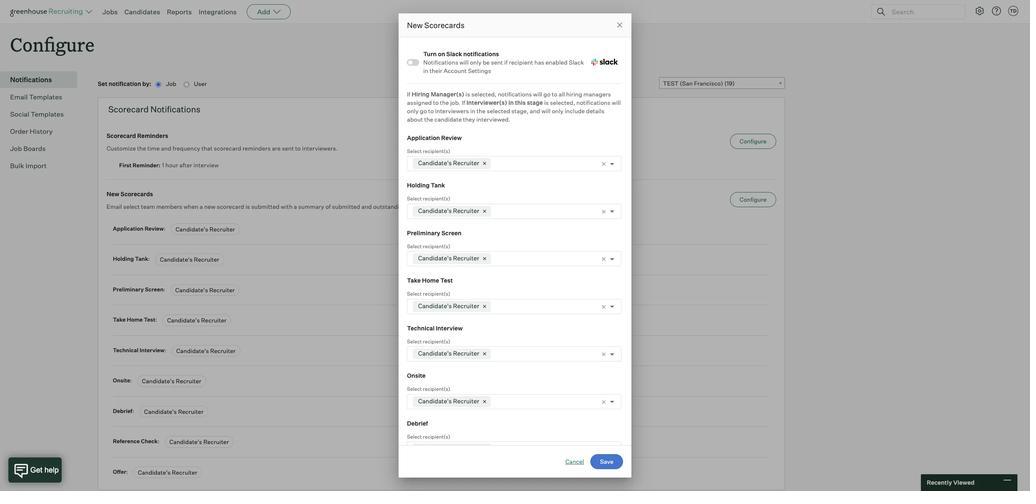 Task type: describe. For each thing, give the bounding box(es) containing it.
select for holding
[[407, 196, 422, 202]]

email select team members when a new scorecard is submitted with a summary of submitted and outstanding scorecards for the selected stage.
[[107, 203, 500, 210]]

be
[[483, 59, 490, 66]]

by:
[[142, 80, 151, 87]]

application for application review :
[[113, 225, 143, 232]]

test (san francisco) (19) link
[[659, 77, 785, 89]]

order
[[10, 127, 28, 136]]

stage.
[[483, 203, 500, 210]]

7 recipient(s) from the top
[[423, 434, 450, 440]]

is selected, notifications will go to all hiring managers assigned to the job. if
[[407, 90, 611, 106]]

candidate
[[435, 116, 462, 123]]

for
[[440, 203, 447, 210]]

new scorecards dialog
[[399, 13, 632, 491]]

user
[[194, 80, 207, 87]]

home for take home test
[[422, 277, 439, 284]]

td button
[[1007, 4, 1020, 18]]

about
[[407, 116, 423, 123]]

that
[[201, 145, 213, 152]]

email for email select team members when a new scorecard is submitted with a summary of submitted and outstanding scorecards for the selected stage.
[[107, 203, 122, 210]]

7 select from the top
[[407, 434, 422, 440]]

job boards link
[[10, 144, 74, 154]]

1 horizontal spatial notifications
[[150, 104, 201, 114]]

social templates link
[[10, 109, 74, 119]]

with
[[281, 203, 293, 210]]

viewed
[[954, 479, 975, 487]]

select recipient(s) for technical
[[407, 338, 450, 345]]

application review :
[[113, 225, 167, 232]]

hiring
[[412, 90, 430, 98]]

: inside first reminder : 1 hour after interview
[[159, 162, 160, 169]]

6 recipient(s) from the top
[[423, 386, 450, 392]]

is for if
[[466, 90, 470, 98]]

review for application review
[[441, 134, 462, 141]]

candidates
[[124, 8, 160, 16]]

customize the time and frequency that scorecard reminders are sent to interviewers.
[[107, 145, 338, 152]]

recipient(s) for screen
[[423, 243, 450, 250]]

interviewers
[[435, 107, 469, 114]]

select recipient(s) for application
[[407, 148, 450, 154]]

interviewer(s) in this stage
[[467, 99, 543, 106]]

in inside turn on slack notifications notifications will only be sent if recipient has enabled slack in their account settings
[[423, 67, 428, 74]]

social
[[10, 110, 29, 118]]

details
[[586, 107, 605, 114]]

technical interview
[[407, 325, 463, 332]]

(san
[[680, 80, 693, 87]]

after
[[179, 161, 192, 169]]

1
[[162, 161, 164, 169]]

technical for technical interview :
[[113, 347, 139, 354]]

scorecard notifications
[[108, 104, 201, 114]]

hiring
[[566, 90, 582, 98]]

recipient(s) for review
[[423, 148, 450, 154]]

selected, for if
[[472, 90, 497, 98]]

onsite for onsite :
[[113, 377, 130, 384]]

jobs link
[[102, 8, 118, 16]]

templates for social templates
[[31, 110, 64, 118]]

home for take home test :
[[127, 317, 143, 323]]

in inside the is selected, notifications will only go to interviewers in the selected stage, and will only include details about the candidate they interviewed.
[[470, 107, 475, 114]]

configure button for email select team members when a new scorecard is submitted with a summary of submitted and outstanding scorecards for the selected stage.
[[730, 192, 776, 207]]

stage,
[[512, 107, 529, 114]]

job boards
[[10, 144, 46, 153]]

if hiring manager(s)
[[407, 90, 464, 98]]

take home test
[[407, 277, 453, 284]]

managers
[[584, 90, 611, 98]]

notifications for and
[[577, 99, 611, 106]]

the down interviewer(s)
[[477, 107, 486, 114]]

new
[[204, 203, 216, 210]]

set
[[98, 80, 107, 87]]

onsite for onsite
[[407, 372, 426, 379]]

configure for customize the time and frequency that scorecard reminders are sent to interviewers.
[[740, 138, 767, 145]]

recently
[[927, 479, 952, 487]]

notifications inside turn on slack notifications notifications will only be sent if recipient has enabled slack in their account settings
[[463, 50, 499, 57]]

take home test :
[[113, 317, 158, 323]]

1 vertical spatial new scorecards
[[107, 190, 153, 198]]

turn on slack notifications notifications will only be sent if recipient has enabled slack in their account settings
[[423, 50, 584, 74]]

first
[[119, 162, 132, 169]]

the inside is selected, notifications will go to all hiring managers assigned to the job. if
[[440, 99, 449, 106]]

reminder
[[133, 162, 159, 169]]

bulk import link
[[10, 161, 74, 171]]

interviewers.
[[302, 145, 338, 152]]

0 horizontal spatial is
[[246, 203, 250, 210]]

Job radio
[[156, 82, 161, 87]]

reports link
[[167, 8, 192, 16]]

social templates
[[10, 110, 64, 118]]

1 vertical spatial new
[[107, 190, 119, 198]]

selected, for will
[[550, 99, 575, 106]]

go inside is selected, notifications will go to all hiring managers assigned to the job. if
[[544, 90, 551, 98]]

only inside turn on slack notifications notifications will only be sent if recipient has enabled slack in their account settings
[[470, 59, 482, 66]]

2 horizontal spatial only
[[552, 107, 564, 114]]

select for technical
[[407, 338, 422, 345]]

summary
[[298, 203, 324, 210]]

0 horizontal spatial sent
[[282, 145, 294, 152]]

0 horizontal spatial if
[[407, 90, 411, 98]]

the right for
[[448, 203, 457, 210]]

to left all
[[552, 90, 558, 98]]

holding tank :
[[113, 256, 151, 262]]

interview
[[193, 161, 219, 169]]

1 vertical spatial notifications
[[10, 76, 52, 84]]

td button
[[1009, 6, 1019, 16]]

this
[[515, 99, 526, 106]]

test (san francisco) (19)
[[663, 80, 735, 87]]

team
[[141, 203, 155, 210]]

job for job boards
[[10, 144, 22, 153]]

set notification by:
[[98, 80, 153, 87]]

integrations link
[[199, 8, 237, 16]]

1 submitted from the left
[[251, 203, 280, 210]]

go inside the is selected, notifications will only go to interviewers in the selected stage, and will only include details about the candidate they interviewed.
[[420, 107, 427, 114]]

application review
[[407, 134, 462, 141]]

1 vertical spatial and
[[161, 145, 171, 152]]

greenhouse recruiting image
[[10, 7, 86, 17]]

0 horizontal spatial slack
[[446, 50, 462, 57]]

are
[[272, 145, 281, 152]]

0 vertical spatial configure
[[10, 32, 94, 57]]

reminders
[[137, 132, 168, 139]]

technical interview :
[[113, 347, 167, 354]]

scorecard reminders
[[107, 132, 168, 139]]

tank for holding tank :
[[135, 256, 148, 262]]

scorecard for scorecard reminders
[[107, 132, 136, 139]]

integrations
[[199, 8, 237, 16]]

select
[[123, 203, 140, 210]]

account
[[444, 67, 467, 74]]

members
[[156, 203, 182, 210]]

stage
[[527, 99, 543, 106]]

test
[[663, 80, 679, 87]]

scorecard for scorecard notifications
[[108, 104, 149, 114]]

1 a from the left
[[200, 203, 203, 210]]

0 horizontal spatial scorecards
[[121, 190, 153, 198]]

add button
[[247, 4, 291, 19]]

1 vertical spatial slack
[[569, 59, 584, 66]]

job.
[[450, 99, 461, 106]]

save
[[600, 458, 614, 465]]

reports
[[167, 8, 192, 16]]

jobs
[[102, 8, 118, 16]]

outstanding
[[373, 203, 406, 210]]

interview for technical interview :
[[140, 347, 165, 354]]

manager(s)
[[431, 90, 464, 98]]

select recipient(s) for take
[[407, 291, 450, 297]]

is for will
[[544, 99, 549, 106]]

if
[[504, 59, 508, 66]]

select for preliminary
[[407, 243, 422, 250]]

cancel
[[566, 458, 584, 465]]

bulk import
[[10, 162, 47, 170]]

debrief :
[[113, 408, 135, 415]]



Task type: locate. For each thing, give the bounding box(es) containing it.
1 vertical spatial if
[[462, 99, 465, 106]]

take
[[407, 277, 421, 284], [113, 317, 126, 323]]

notifications inside turn on slack notifications notifications will only be sent if recipient has enabled slack in their account settings
[[423, 59, 458, 66]]

will inside turn on slack notifications notifications will only be sent if recipient has enabled slack in their account settings
[[460, 59, 469, 66]]

2 vertical spatial is
[[246, 203, 250, 210]]

screen for preliminary screen
[[442, 229, 462, 237]]

new scorecards up select
[[107, 190, 153, 198]]

2 horizontal spatial is
[[544, 99, 549, 106]]

5 recipient(s) from the top
[[423, 338, 450, 345]]

0 vertical spatial in
[[423, 67, 428, 74]]

take inside the new scorecards dialog
[[407, 277, 421, 284]]

scorecard up customize
[[107, 132, 136, 139]]

4 select from the top
[[407, 291, 422, 297]]

notifications up be
[[463, 50, 499, 57]]

bulk
[[10, 162, 24, 170]]

first reminder : 1 hour after interview
[[119, 161, 219, 169]]

0 horizontal spatial in
[[423, 67, 428, 74]]

the
[[440, 99, 449, 106], [477, 107, 486, 114], [424, 116, 433, 123], [137, 145, 146, 152], [448, 203, 457, 210]]

tank for holding tank
[[431, 182, 445, 189]]

screen for preliminary screen :
[[145, 286, 164, 293]]

0 vertical spatial notifications
[[423, 59, 458, 66]]

email up the social
[[10, 93, 28, 101]]

2 vertical spatial notifications
[[577, 99, 611, 106]]

1 horizontal spatial onsite
[[407, 372, 426, 379]]

is right manager(s)
[[466, 90, 470, 98]]

1 select from the top
[[407, 148, 422, 154]]

tank inside the new scorecards dialog
[[431, 182, 445, 189]]

holding tank
[[407, 182, 445, 189]]

0 horizontal spatial take
[[113, 317, 126, 323]]

new scorecards
[[407, 21, 465, 30], [107, 190, 153, 198]]

is right stage
[[544, 99, 549, 106]]

selected inside the is selected, notifications will only go to interviewers in the selected stage, and will only include details about the candidate they interviewed.
[[487, 107, 510, 114]]

only up settings
[[470, 59, 482, 66]]

test inside the new scorecards dialog
[[440, 277, 453, 284]]

scorecards up on
[[424, 21, 465, 30]]

recipient(s) for home
[[423, 291, 450, 297]]

2 recipient(s) from the top
[[423, 196, 450, 202]]

1 vertical spatial notifications
[[498, 90, 532, 98]]

will inside is selected, notifications will go to all hiring managers assigned to the job. if
[[533, 90, 542, 98]]

scorecards inside the new scorecards dialog
[[424, 21, 465, 30]]

notifications down user option
[[150, 104, 201, 114]]

job right job option
[[166, 80, 178, 87]]

1 horizontal spatial take
[[407, 277, 421, 284]]

notifications inside is selected, notifications will go to all hiring managers assigned to the job. if
[[498, 90, 532, 98]]

0 horizontal spatial and
[[161, 145, 171, 152]]

debrief for debrief
[[407, 420, 428, 427]]

7 select recipient(s) from the top
[[407, 434, 450, 440]]

1 horizontal spatial job
[[166, 80, 178, 87]]

will
[[460, 59, 469, 66], [533, 90, 542, 98], [612, 99, 621, 106], [542, 107, 551, 114]]

templates for email templates
[[29, 93, 62, 101]]

screen down for
[[442, 229, 462, 237]]

0 horizontal spatial application
[[113, 225, 143, 232]]

2 vertical spatial in
[[470, 107, 475, 114]]

review down candidate
[[441, 134, 462, 141]]

tank down the application review :
[[135, 256, 148, 262]]

1 horizontal spatial test
[[440, 277, 453, 284]]

1 horizontal spatial new scorecards
[[407, 21, 465, 30]]

0 horizontal spatial job
[[10, 144, 22, 153]]

0 horizontal spatial email
[[10, 93, 28, 101]]

home
[[422, 277, 439, 284], [127, 317, 143, 323]]

sent
[[491, 59, 503, 66], [282, 145, 294, 152]]

1 vertical spatial preliminary
[[113, 286, 144, 293]]

if right job.
[[462, 99, 465, 106]]

0 vertical spatial new
[[407, 21, 423, 30]]

1 horizontal spatial application
[[407, 134, 440, 141]]

0 horizontal spatial tank
[[135, 256, 148, 262]]

1 horizontal spatial sent
[[491, 59, 503, 66]]

1 horizontal spatial new
[[407, 21, 423, 30]]

select for take
[[407, 291, 422, 297]]

email templates link
[[10, 92, 74, 102]]

history
[[30, 127, 53, 136]]

1 horizontal spatial tank
[[431, 182, 445, 189]]

select recipient(s) for preliminary
[[407, 243, 450, 250]]

to inside the is selected, notifications will only go to interviewers in the selected stage, and will only include details about the candidate they interviewed.
[[428, 107, 434, 114]]

td
[[1010, 8, 1017, 14]]

templates down email templates link at the left
[[31, 110, 64, 118]]

0 horizontal spatial only
[[407, 107, 419, 114]]

5 select from the top
[[407, 338, 422, 345]]

email
[[10, 93, 28, 101], [107, 203, 122, 210]]

customize
[[107, 145, 136, 152]]

technical
[[407, 325, 435, 332], [113, 347, 139, 354]]

selected
[[487, 107, 510, 114], [459, 203, 482, 210]]

0 vertical spatial preliminary
[[407, 229, 440, 237]]

1 vertical spatial templates
[[31, 110, 64, 118]]

3 select recipient(s) from the top
[[407, 243, 450, 250]]

0 horizontal spatial new scorecards
[[107, 190, 153, 198]]

0 horizontal spatial go
[[420, 107, 427, 114]]

slack
[[446, 50, 462, 57], [569, 59, 584, 66]]

submitted right "of"
[[332, 203, 360, 210]]

notifications for job.
[[498, 90, 532, 98]]

and down stage
[[530, 107, 540, 114]]

email left select
[[107, 203, 122, 210]]

preliminary screen
[[407, 229, 462, 237]]

take for take home test :
[[113, 317, 126, 323]]

1 horizontal spatial debrief
[[407, 420, 428, 427]]

notifications up details
[[577, 99, 611, 106]]

submitted
[[251, 203, 280, 210], [332, 203, 360, 210]]

0 vertical spatial take
[[407, 277, 421, 284]]

preliminary for preliminary screen
[[407, 229, 440, 237]]

notifications down on
[[423, 59, 458, 66]]

take for take home test
[[407, 277, 421, 284]]

0 vertical spatial tank
[[431, 182, 445, 189]]

only left include
[[552, 107, 564, 114]]

and
[[530, 107, 540, 114], [161, 145, 171, 152], [362, 203, 372, 210]]

1 vertical spatial is
[[544, 99, 549, 106]]

review for application review :
[[145, 225, 164, 232]]

application inside the new scorecards dialog
[[407, 134, 440, 141]]

screen
[[442, 229, 462, 237], [145, 286, 164, 293]]

1 vertical spatial scorecard
[[217, 203, 244, 210]]

0 vertical spatial home
[[422, 277, 439, 284]]

check
[[141, 438, 158, 445]]

1 vertical spatial scorecard
[[107, 132, 136, 139]]

1 vertical spatial home
[[127, 317, 143, 323]]

job
[[166, 80, 178, 87], [10, 144, 22, 153]]

is inside the is selected, notifications will only go to interviewers in the selected stage, and will only include details about the candidate they interviewed.
[[544, 99, 549, 106]]

2 configure button from the top
[[730, 192, 776, 207]]

0 horizontal spatial preliminary
[[113, 286, 144, 293]]

0 horizontal spatial selected
[[459, 203, 482, 210]]

0 vertical spatial review
[[441, 134, 462, 141]]

0 vertical spatial job
[[166, 80, 178, 87]]

0 vertical spatial screen
[[442, 229, 462, 237]]

preliminary for preliminary screen :
[[113, 286, 144, 293]]

2 horizontal spatial notifications
[[423, 59, 458, 66]]

only up about
[[407, 107, 419, 114]]

0 vertical spatial scorecard
[[214, 145, 241, 152]]

slack right "enabled"
[[569, 59, 584, 66]]

if inside is selected, notifications will go to all hiring managers assigned to the job. if
[[462, 99, 465, 106]]

interview
[[436, 325, 463, 332], [140, 347, 165, 354]]

holding up scorecards
[[407, 182, 430, 189]]

the left "time" on the left
[[137, 145, 146, 152]]

technical for technical interview
[[407, 325, 435, 332]]

0 horizontal spatial holding
[[113, 256, 134, 262]]

onsite
[[407, 372, 426, 379], [113, 377, 130, 384]]

0 vertical spatial technical
[[407, 325, 435, 332]]

scorecard
[[108, 104, 149, 114], [107, 132, 136, 139]]

to down if hiring manager(s)
[[433, 99, 439, 106]]

scorecards
[[408, 203, 438, 210]]

0 horizontal spatial home
[[127, 317, 143, 323]]

screen up take home test :
[[145, 286, 164, 293]]

application for application review
[[407, 134, 440, 141]]

test for take home test
[[440, 277, 453, 284]]

1 select recipient(s) from the top
[[407, 148, 450, 154]]

home inside the new scorecards dialog
[[422, 277, 439, 284]]

sent inside turn on slack notifications notifications will only be sent if recipient has enabled slack in their account settings
[[491, 59, 503, 66]]

2 select recipient(s) from the top
[[407, 196, 450, 202]]

1 vertical spatial test
[[144, 317, 155, 323]]

0 horizontal spatial new
[[107, 190, 119, 198]]

0 vertical spatial and
[[530, 107, 540, 114]]

technical inside the new scorecards dialog
[[407, 325, 435, 332]]

1 horizontal spatial if
[[462, 99, 465, 106]]

and left outstanding
[[362, 203, 372, 210]]

0 vertical spatial sent
[[491, 59, 503, 66]]

5 select recipient(s) from the top
[[407, 338, 450, 345]]

import
[[26, 162, 47, 170]]

recipient
[[509, 59, 533, 66]]

email for email templates
[[10, 93, 28, 101]]

scorecard down set notification by: at top
[[108, 104, 149, 114]]

recipient(s) for interview
[[423, 338, 450, 345]]

(19)
[[725, 80, 735, 87]]

0 vertical spatial notifications
[[463, 50, 499, 57]]

3 recipient(s) from the top
[[423, 243, 450, 250]]

0 horizontal spatial screen
[[145, 286, 164, 293]]

selected, inside the is selected, notifications will only go to interviewers in the selected stage, and will only include details about the candidate they interviewed.
[[550, 99, 575, 106]]

a right with
[[294, 203, 297, 210]]

new scorecards inside dialog
[[407, 21, 465, 30]]

they
[[463, 116, 475, 123]]

templates down notifications link
[[29, 93, 62, 101]]

interview for technical interview
[[436, 325, 463, 332]]

the down manager(s)
[[440, 99, 449, 106]]

selected left stage.
[[459, 203, 482, 210]]

hour
[[165, 161, 178, 169]]

in up they
[[470, 107, 475, 114]]

in left their
[[423, 67, 428, 74]]

application down about
[[407, 134, 440, 141]]

new scorecards up on
[[407, 21, 465, 30]]

1 vertical spatial tank
[[135, 256, 148, 262]]

job inside job boards link
[[10, 144, 22, 153]]

0 horizontal spatial review
[[145, 225, 164, 232]]

0 vertical spatial selected
[[487, 107, 510, 114]]

go down assigned
[[420, 107, 427, 114]]

notifications up this
[[498, 90, 532, 98]]

0 horizontal spatial test
[[144, 317, 155, 323]]

slack right on
[[446, 50, 462, 57]]

preliminary inside the new scorecards dialog
[[407, 229, 440, 237]]

debrief inside the new scorecards dialog
[[407, 420, 428, 427]]

save button
[[591, 455, 623, 470]]

scorecards up select
[[121, 190, 153, 198]]

1 vertical spatial sent
[[282, 145, 294, 152]]

1 horizontal spatial scorecards
[[424, 21, 465, 30]]

reference
[[113, 438, 140, 445]]

review inside the new scorecards dialog
[[441, 134, 462, 141]]

enabled
[[546, 59, 568, 66]]

1 vertical spatial screen
[[145, 286, 164, 293]]

1 vertical spatial holding
[[113, 256, 134, 262]]

2 vertical spatial and
[[362, 203, 372, 210]]

reminders
[[243, 145, 271, 152]]

select recipient(s) for holding
[[407, 196, 450, 202]]

1 horizontal spatial interview
[[436, 325, 463, 332]]

new
[[407, 21, 423, 30], [107, 190, 119, 198]]

notification
[[109, 80, 141, 87]]

configure button for customize the time and frequency that scorecard reminders are sent to interviewers.
[[730, 134, 776, 149]]

sent left if on the left
[[491, 59, 503, 66]]

0 vertical spatial templates
[[29, 93, 62, 101]]

frequency
[[173, 145, 200, 152]]

is selected, notifications will only go to interviewers in the selected stage, and will only include details about the candidate they interviewed.
[[407, 99, 621, 123]]

the right about
[[424, 116, 433, 123]]

6 select recipient(s) from the top
[[407, 386, 450, 392]]

1 horizontal spatial slack
[[569, 59, 584, 66]]

in left this
[[509, 99, 514, 106]]

boards
[[23, 144, 46, 153]]

1 horizontal spatial and
[[362, 203, 372, 210]]

2 select from the top
[[407, 196, 422, 202]]

select for application
[[407, 148, 422, 154]]

2 vertical spatial configure
[[740, 196, 767, 203]]

to
[[552, 90, 558, 98], [433, 99, 439, 106], [428, 107, 434, 114], [295, 145, 301, 152]]

notifications up email templates
[[10, 76, 52, 84]]

email templates
[[10, 93, 62, 101]]

1 horizontal spatial go
[[544, 90, 551, 98]]

on
[[438, 50, 445, 57]]

assigned
[[407, 99, 432, 106]]

0 horizontal spatial technical
[[113, 347, 139, 354]]

their
[[430, 67, 442, 74]]

scorecard right that
[[214, 145, 241, 152]]

0 vertical spatial debrief
[[113, 408, 132, 415]]

scorecard
[[214, 145, 241, 152], [217, 203, 244, 210]]

selected, up interviewer(s)
[[472, 90, 497, 98]]

test for take home test :
[[144, 317, 155, 323]]

notifications
[[423, 59, 458, 66], [10, 76, 52, 84], [150, 104, 201, 114]]

selected up interviewed.
[[487, 107, 510, 114]]

2 vertical spatial notifications
[[150, 104, 201, 114]]

preliminary screen :
[[113, 286, 166, 293]]

1 vertical spatial configure
[[740, 138, 767, 145]]

0 horizontal spatial interview
[[140, 347, 165, 354]]

review down team
[[145, 225, 164, 232]]

0 horizontal spatial notifications
[[10, 76, 52, 84]]

go left all
[[544, 90, 551, 98]]

4 recipient(s) from the top
[[423, 291, 450, 297]]

1 configure button from the top
[[730, 134, 776, 149]]

preliminary down the holding tank :
[[113, 286, 144, 293]]

notifications inside the is selected, notifications will only go to interviewers in the selected stage, and will only include details about the candidate they interviewed.
[[577, 99, 611, 106]]

scorecards
[[424, 21, 465, 30], [121, 190, 153, 198]]

selected, inside is selected, notifications will go to all hiring managers assigned to the job. if
[[472, 90, 497, 98]]

selected, down all
[[550, 99, 575, 106]]

when
[[184, 203, 198, 210]]

to down assigned
[[428, 107, 434, 114]]

1 vertical spatial interview
[[140, 347, 165, 354]]

review
[[441, 134, 462, 141], [145, 225, 164, 232]]

2 submitted from the left
[[332, 203, 360, 210]]

templates
[[29, 93, 62, 101], [31, 110, 64, 118]]

to right are
[[295, 145, 301, 152]]

3 select from the top
[[407, 243, 422, 250]]

recipient(s) for tank
[[423, 196, 450, 202]]

1 horizontal spatial is
[[466, 90, 470, 98]]

holding for holding tank
[[407, 182, 430, 189]]

offer :
[[113, 469, 129, 475]]

0 vertical spatial holding
[[407, 182, 430, 189]]

holding for holding tank :
[[113, 256, 134, 262]]

job for job
[[166, 80, 178, 87]]

1 horizontal spatial submitted
[[332, 203, 360, 210]]

1 recipient(s) from the top
[[423, 148, 450, 154]]

submitted left with
[[251, 203, 280, 210]]

4 select recipient(s) from the top
[[407, 291, 450, 297]]

application down select
[[113, 225, 143, 232]]

new inside dialog
[[407, 21, 423, 30]]

offer
[[113, 469, 126, 475]]

tank up for
[[431, 182, 445, 189]]

configure for email select team members when a new scorecard is submitted with a summary of submitted and outstanding scorecards for the selected stage.
[[740, 196, 767, 203]]

job up the 'bulk'
[[10, 144, 22, 153]]

settings
[[468, 67, 491, 74]]

0 vertical spatial selected,
[[472, 90, 497, 98]]

reference check :
[[113, 438, 161, 445]]

add
[[257, 8, 270, 16]]

debrief for debrief :
[[113, 408, 132, 415]]

interviewer(s)
[[467, 99, 507, 106]]

0 vertical spatial interview
[[436, 325, 463, 332]]

is right new on the top of page
[[246, 203, 250, 210]]

debrief
[[113, 408, 132, 415], [407, 420, 428, 427]]

2 a from the left
[[294, 203, 297, 210]]

0 horizontal spatial submitted
[[251, 203, 280, 210]]

if left hiring
[[407, 90, 411, 98]]

0 vertical spatial is
[[466, 90, 470, 98]]

include
[[565, 107, 585, 114]]

1 vertical spatial selected,
[[550, 99, 575, 106]]

if
[[407, 90, 411, 98], [462, 99, 465, 106]]

is
[[466, 90, 470, 98], [544, 99, 549, 106], [246, 203, 250, 210]]

6 select from the top
[[407, 386, 422, 392]]

0 horizontal spatial a
[[200, 203, 203, 210]]

preliminary down scorecards
[[407, 229, 440, 237]]

and right "time" on the left
[[161, 145, 171, 152]]

User radio
[[184, 82, 189, 87]]

screen inside the new scorecards dialog
[[442, 229, 462, 237]]

scorecard right new on the top of page
[[217, 203, 244, 210]]

a
[[200, 203, 203, 210], [294, 203, 297, 210]]

Search text field
[[890, 6, 958, 18]]

configure image
[[975, 6, 985, 16]]

0 vertical spatial scorecard
[[108, 104, 149, 114]]

and inside the is selected, notifications will only go to interviewers in the selected stage, and will only include details about the candidate they interviewed.
[[530, 107, 540, 114]]

is inside is selected, notifications will go to all hiring managers assigned to the job. if
[[466, 90, 470, 98]]

onsite inside the new scorecards dialog
[[407, 372, 426, 379]]

a left new on the top of page
[[200, 203, 203, 210]]

1 vertical spatial email
[[107, 203, 122, 210]]

holding up preliminary screen :
[[113, 256, 134, 262]]

sent right are
[[282, 145, 294, 152]]

notifications
[[463, 50, 499, 57], [498, 90, 532, 98], [577, 99, 611, 106]]

1 horizontal spatial holding
[[407, 182, 430, 189]]

interview inside the new scorecards dialog
[[436, 325, 463, 332]]

1 vertical spatial in
[[509, 99, 514, 106]]

time
[[147, 145, 160, 152]]

interviewed.
[[477, 116, 511, 123]]

candidate's recruiter
[[418, 159, 479, 167], [418, 207, 479, 215], [176, 226, 235, 233], [418, 255, 479, 262], [160, 256, 219, 263], [175, 287, 235, 294], [418, 302, 479, 310], [167, 317, 227, 324], [176, 347, 236, 355], [418, 350, 479, 358], [142, 378, 201, 385], [418, 398, 479, 405], [144, 408, 204, 415], [169, 439, 229, 446], [418, 445, 479, 453], [138, 469, 197, 476]]

recruiter
[[453, 159, 479, 167], [453, 207, 479, 215], [210, 226, 235, 233], [453, 255, 479, 262], [194, 256, 219, 263], [209, 287, 235, 294], [453, 302, 479, 310], [201, 317, 227, 324], [210, 347, 236, 355], [453, 350, 479, 358], [176, 378, 201, 385], [453, 398, 479, 405], [178, 408, 204, 415], [203, 439, 229, 446], [453, 445, 479, 453], [172, 469, 197, 476]]

has
[[535, 59, 544, 66]]

holding inside the new scorecards dialog
[[407, 182, 430, 189]]

1 horizontal spatial preliminary
[[407, 229, 440, 237]]



Task type: vqa. For each thing, say whether or not it's contained in the screenshot.
rightmost the Info
no



